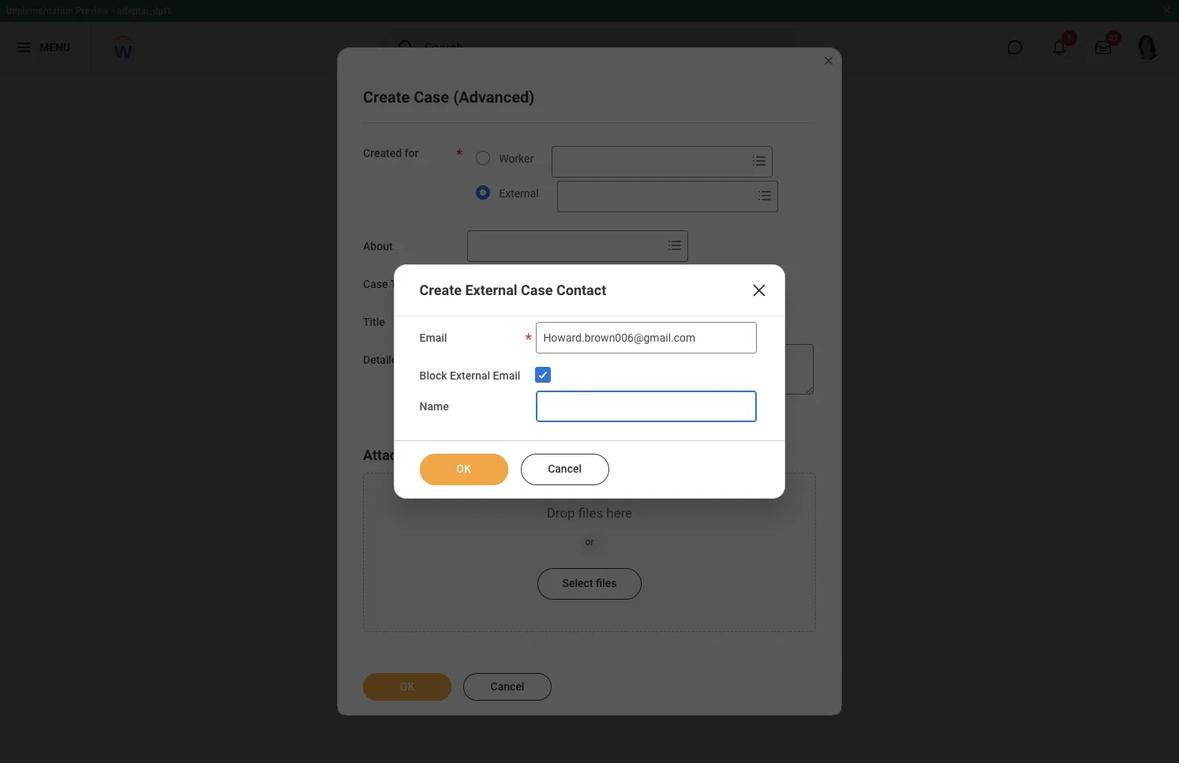 Task type: vqa. For each thing, say whether or not it's contained in the screenshot.
topmost External
yes



Task type: locate. For each thing, give the bounding box(es) containing it.
email up message
[[420, 332, 447, 344]]

prompts image for worker
[[755, 187, 774, 206]]

inbox large image
[[1095, 39, 1111, 55]]

email left check small image
[[493, 369, 520, 382]]

implementation preview -   adeptai_dpt1 banner
[[0, 0, 1179, 73]]

create for create case (advanced)
[[363, 88, 410, 107]]

case down the search icon
[[414, 88, 449, 107]]

profile logan mcneil element
[[1125, 30, 1170, 65]]

1 vertical spatial email
[[493, 369, 520, 382]]

0 horizontal spatial email
[[420, 332, 447, 344]]

case left "contact"
[[521, 282, 553, 298]]

2 vertical spatial external
[[450, 369, 490, 382]]

create right type
[[420, 282, 462, 298]]

about
[[363, 240, 393, 253]]

email
[[420, 332, 447, 344], [493, 369, 520, 382]]

create inside 'dialog'
[[363, 88, 410, 107]]

0 vertical spatial search field
[[553, 148, 747, 176]]

or
[[585, 536, 594, 547]]

Case Type field
[[468, 270, 662, 299]]

select files
[[562, 577, 617, 589]]

Title text field
[[467, 307, 688, 338]]

create down the search icon
[[363, 88, 410, 107]]

1 vertical spatial external
[[465, 282, 517, 298]]

case left type
[[363, 278, 388, 291]]

0 vertical spatial email
[[420, 332, 447, 344]]

Search field
[[553, 148, 747, 176], [558, 183, 752, 211]]

0 horizontal spatial create
[[363, 88, 410, 107]]

2 vertical spatial prompts image
[[665, 236, 684, 255]]

cancel button
[[521, 454, 609, 485]]

case
[[414, 88, 449, 107], [363, 278, 388, 291], [521, 282, 553, 298]]

main content
[[0, 73, 1179, 148]]

search field for external
[[558, 183, 752, 211]]

create
[[363, 88, 410, 107], [420, 282, 462, 298]]

2 horizontal spatial case
[[521, 282, 553, 298]]

for
[[405, 147, 419, 160]]

1 vertical spatial create
[[420, 282, 462, 298]]

implementation preview -   adeptai_dpt1
[[6, 6, 172, 17]]

external for case
[[465, 282, 517, 298]]

1 vertical spatial search field
[[558, 183, 752, 211]]

1 horizontal spatial create
[[420, 282, 462, 298]]

external
[[499, 187, 539, 200], [465, 282, 517, 298], [450, 369, 490, 382]]

1 vertical spatial prompts image
[[755, 187, 774, 206]]

message
[[406, 354, 452, 367]]

0 vertical spatial create
[[363, 88, 410, 107]]

0 vertical spatial external
[[499, 187, 539, 200]]

block
[[420, 369, 447, 382]]

attachments
[[363, 446, 445, 463]]

prompts image
[[750, 152, 769, 171], [755, 187, 774, 206], [665, 236, 684, 255]]

Name text field
[[536, 391, 757, 422]]

created for
[[363, 147, 419, 160]]

title
[[363, 316, 385, 329]]

check small image
[[534, 365, 553, 384]]

create case (advanced)
[[363, 88, 535, 107]]

cancel
[[548, 462, 582, 475]]

1 horizontal spatial email
[[493, 369, 520, 382]]

create inside "dialog"
[[420, 282, 462, 298]]

search image
[[396, 38, 415, 57]]

1 horizontal spatial case
[[414, 88, 449, 107]]



Task type: describe. For each thing, give the bounding box(es) containing it.
detailed
[[363, 354, 404, 367]]

detailed message
[[363, 354, 452, 367]]

name
[[420, 400, 449, 413]]

external inside create case (advanced) 'dialog'
[[499, 187, 539, 200]]

create external case contact
[[420, 282, 606, 298]]

prompts image for created for
[[665, 236, 684, 255]]

attachments region
[[363, 446, 816, 632]]

ok
[[456, 462, 471, 475]]

implementation
[[6, 6, 73, 17]]

worker
[[499, 153, 534, 165]]

block external email
[[420, 369, 520, 382]]

-
[[111, 6, 115, 17]]

type
[[390, 278, 414, 291]]

external for email
[[450, 369, 490, 382]]

case inside "dialog"
[[521, 282, 553, 298]]

Detailed Message text field
[[467, 344, 814, 395]]

About field
[[468, 232, 662, 261]]

preview
[[76, 6, 109, 17]]

search field for worker
[[553, 148, 747, 176]]

close environment banner image
[[1162, 6, 1171, 15]]

create case (advanced) dialog
[[337, 48, 842, 715]]

contact
[[556, 282, 606, 298]]

adeptai_dpt1
[[117, 6, 172, 17]]

x image
[[750, 281, 769, 300]]

select
[[562, 577, 593, 589]]

create external case contact dialog
[[393, 264, 786, 499]]

case type
[[363, 278, 414, 291]]

files
[[596, 577, 617, 589]]

0 horizontal spatial case
[[363, 278, 388, 291]]

(advanced)
[[453, 88, 535, 107]]

close create case (advanced) image
[[822, 55, 835, 67]]

0 vertical spatial prompts image
[[750, 152, 769, 171]]

notifications large image
[[1051, 39, 1067, 55]]

Email text field
[[536, 322, 757, 354]]

ok button
[[420, 454, 508, 485]]

select files button
[[537, 568, 642, 599]]

created
[[363, 147, 402, 160]]

create for create external case contact
[[420, 282, 462, 298]]



